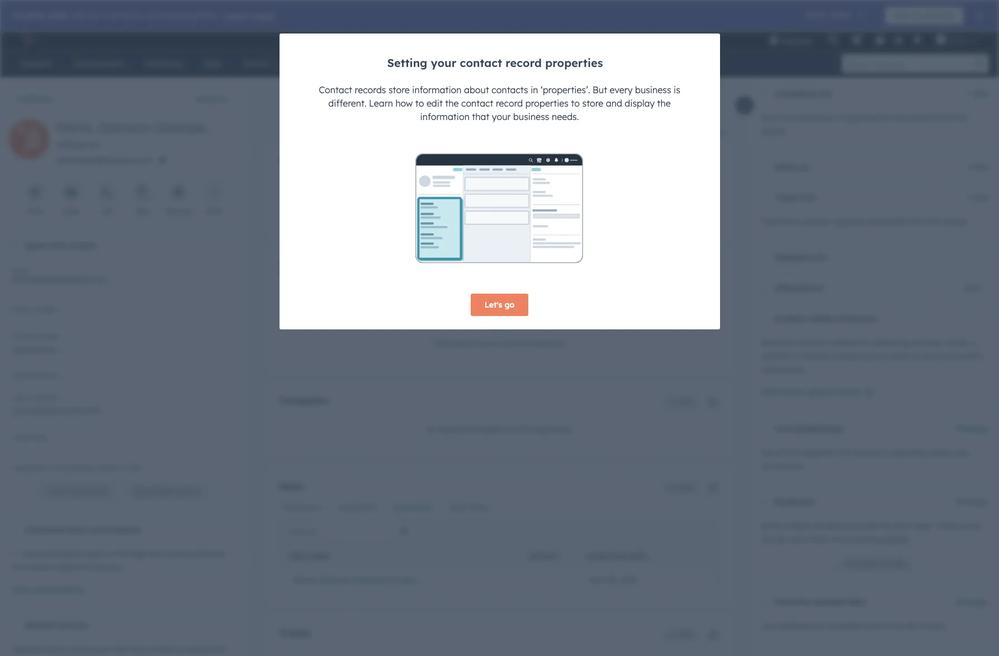 Task type: locate. For each thing, give the bounding box(es) containing it.
for right basis
[[49, 464, 58, 472]]

johnson down name
[[318, 576, 351, 586]]

the right edit
[[445, 98, 459, 109]]

for up guides.
[[882, 522, 892, 532]]

memberships for segment
[[791, 424, 843, 434]]

website down website activity
[[11, 645, 41, 655]]

1 + add from the top
[[965, 89, 988, 99]]

2 vertical spatial use
[[761, 622, 775, 632]]

0 horizontal spatial with
[[910, 217, 925, 227]]

resources
[[845, 522, 880, 532]]

activities.
[[910, 338, 945, 348]]

that down activities.
[[931, 352, 947, 362]]

subscriptions inside dropdown button
[[89, 526, 141, 536]]

3 + from the top
[[965, 193, 970, 203]]

0 horizontal spatial contacts
[[492, 84, 528, 96]]

date inside create date popup button
[[416, 503, 432, 512]]

opportunity inside lifecycle stage opportunity
[[477, 205, 522, 215]]

lifecycle stage opportunity
[[468, 193, 531, 215]]

email for email emailmaria@hubspot.com
[[11, 267, 29, 275]]

add button for companies
[[662, 395, 699, 410]]

contact) down actions 'popup button'
[[210, 119, 265, 136]]

2 + add from the top
[[965, 162, 988, 172]]

view inside view property history link
[[133, 488, 148, 497]]

0 horizontal spatial stage
[[467, 503, 487, 512]]

view left property
[[133, 488, 148, 497]]

caret image left 'workflow'
[[759, 601, 765, 604]]

1 vertical spatial subscriptions
[[33, 585, 84, 596]]

when
[[947, 338, 968, 348]]

activity inside website activity shows you how many times a contact has
[[43, 645, 70, 655]]

deal stage
[[450, 503, 487, 512]]

2 add button from the top
[[662, 481, 699, 496]]

1 vertical spatial and
[[954, 448, 968, 458]]

+ add for track the customer requests associated with this record.
[[965, 193, 988, 203]]

with inside see the businesses or organizations associated with this record.
[[937, 113, 953, 123]]

add button for deals
[[662, 481, 699, 496]]

contacts left in
[[492, 84, 528, 96]]

record up in
[[505, 56, 542, 70]]

notifications button
[[908, 31, 927, 49]]

use inside the use lists to segment this record for reporting, email, and automation.
[[761, 448, 775, 458]]

record
[[505, 56, 542, 70], [496, 98, 523, 109], [853, 448, 877, 458]]

your right setting
[[431, 56, 456, 70]]

-
[[424, 576, 428, 586]]

0 vertical spatial (0)
[[820, 89, 832, 99]]

0 vertical spatial with
[[937, 113, 953, 123]]

phone
[[11, 306, 31, 314]]

0 horizontal spatial press to sort. image
[[422, 552, 426, 560]]

contact's left the data
[[96, 464, 124, 472]]

caret image up build
[[759, 501, 765, 504]]

actions
[[197, 94, 225, 104]]

is inside attribute contacts created to marketing activities. when a contact is created, hubspot gives credit to all that contact's interactions.
[[791, 352, 797, 362]]

a right build
[[782, 522, 786, 532]]

subscriptions for view subscriptions
[[33, 585, 84, 596]]

activity up shows
[[58, 621, 88, 631]]

owner inside popup button
[[300, 503, 321, 512]]

record down setting your contact record properties on the top
[[496, 98, 523, 109]]

1 horizontal spatial of
[[814, 522, 822, 532]]

0 horizontal spatial of
[[510, 425, 518, 435]]

1 vertical spatial contacts
[[796, 338, 828, 348]]

this inside use subscription types to manage the communications this contact receives from you
[[11, 563, 24, 573]]

1 vertical spatial maria
[[293, 576, 316, 586]]

navigation
[[265, 88, 400, 116]]

add button for tickets
[[662, 628, 699, 643]]

a inside attribute contacts created to marketing activities. when a contact is created, hubspot gives credit to all that contact's interactions.
[[970, 338, 975, 348]]

workflow memberships button
[[750, 588, 952, 618]]

3 + add button from the top
[[965, 191, 988, 205]]

setting your contact record properties
[[387, 56, 603, 70]]

data
[[279, 155, 301, 167]]

3 manage from the top
[[956, 598, 988, 608]]

1 + from the top
[[965, 89, 970, 99]]

0 horizontal spatial contact's
[[96, 464, 124, 472]]

automation.
[[761, 462, 806, 472]]

manage link for use workflows to automate actions for this record.
[[956, 596, 988, 609]]

date for close date (edt)
[[610, 553, 627, 561]]

1 vertical spatial close
[[586, 553, 608, 561]]

maria johnson (sample contact) salesperson
[[56, 119, 265, 150]]

how left many
[[113, 645, 128, 655]]

your
[[431, 56, 456, 70], [492, 111, 511, 122], [895, 522, 911, 532]]

of inside build a library of sales resources for your team. these could include call scripts or positioning guides.
[[814, 522, 822, 532]]

1 manage link from the top
[[956, 423, 988, 436]]

overview button
[[266, 88, 334, 115]]

1 vertical spatial properties
[[525, 98, 569, 109]]

your down setting your contact record properties on the top
[[492, 111, 511, 122]]

manage link
[[956, 423, 988, 436], [956, 496, 988, 509], [956, 596, 988, 609]]

1 horizontal spatial johnson
[[318, 576, 351, 586]]

tickets inside dropdown button
[[774, 193, 802, 203]]

0 vertical spatial is
[[674, 84, 680, 96]]

2 vertical spatial manage link
[[956, 596, 988, 609]]

that down about
[[472, 111, 489, 122]]

customize tabs link
[[652, 124, 734, 142]]

1 vertical spatial activity
[[43, 645, 70, 655]]

activity inside dropdown button
[[58, 621, 88, 631]]

1 vertical spatial website
[[11, 645, 41, 655]]

close for close date
[[338, 503, 356, 512]]

use left lists
[[761, 448, 775, 458]]

1 horizontal spatial owner
[[300, 503, 321, 512]]

let's go
[[484, 300, 515, 310]]

contact left the has
[[183, 645, 211, 655]]

activities button
[[334, 88, 399, 115]]

stage for deal stage
[[467, 503, 487, 512]]

0 vertical spatial companies
[[774, 89, 818, 99]]

0 vertical spatial communications
[[312, 261, 386, 272]]

1 vertical spatial is
[[791, 352, 797, 362]]

the right see on the right
[[777, 113, 789, 123]]

0 vertical spatial add button
[[662, 395, 699, 410]]

1 vertical spatial companies
[[279, 395, 329, 406]]

contact) inside "maria johnson (sample contact) salesperson"
[[210, 119, 265, 136]]

stage inside lifecycle stage opportunity
[[508, 193, 531, 201]]

help image
[[875, 36, 885, 46]]

greg robinson image
[[936, 35, 946, 45]]

contacts
[[492, 84, 528, 96], [796, 338, 828, 348]]

2 + add button from the top
[[965, 160, 988, 174]]

menu containing music
[[761, 31, 986, 49]]

is up customize
[[674, 84, 680, 96]]

(sample down search search field
[[354, 576, 386, 586]]

how right learn
[[395, 98, 413, 109]]

emailmaria@hubspot.com up number
[[11, 275, 109, 285]]

caret image inside website activity dropdown button
[[9, 625, 16, 628]]

+ add button
[[965, 87, 988, 101], [965, 160, 988, 174], [965, 191, 988, 205]]

2 horizontal spatial date
[[610, 553, 627, 561]]

contact up email emailmaria@hubspot.com
[[67, 241, 97, 251]]

1 vertical spatial all
[[66, 488, 73, 497]]

recent
[[479, 339, 503, 349]]

press to sort. image for deal name
[[422, 552, 426, 560]]

deal for deal owner
[[283, 503, 298, 512]]

(sample for maria johnson (sample contact) salesperson
[[154, 119, 206, 136]]

close inside close date popup button
[[338, 503, 356, 512]]

close up search search field
[[338, 503, 356, 512]]

2 vertical spatial record
[[853, 448, 877, 458]]

view down 'legal basis for processing contact's data'
[[49, 488, 64, 497]]

1 horizontal spatial contacts
[[796, 338, 828, 348]]

contact) for maria johnson (sample contact) - new deal
[[388, 576, 422, 586]]

website down view subscriptions button
[[25, 621, 56, 631]]

0 vertical spatial tickets
[[774, 193, 802, 203]]

1 caret image from the top
[[759, 318, 765, 321]]

see
[[761, 113, 775, 123]]

1 vertical spatial + add
[[965, 162, 988, 172]]

contact down attribute
[[761, 352, 789, 362]]

2 vertical spatial + add button
[[965, 191, 988, 205]]

2 press to sort. element from the left
[[562, 552, 566, 562]]

0 vertical spatial record
[[505, 56, 542, 70]]

history
[[179, 488, 201, 497]]

email inside email emailmaria@hubspot.com
[[11, 267, 29, 275]]

activities
[[350, 97, 384, 107]]

press to sort. element
[[422, 552, 426, 562], [562, 552, 566, 562], [701, 552, 705, 562]]

your inside the contact records store information about contacts in 'properties'. but every business is different. learn how to edit the contact record properties to store and display the information that your business needs.
[[492, 111, 511, 122]]

0 horizontal spatial all
[[66, 488, 73, 497]]

call image
[[102, 188, 112, 198]]

website inside dropdown button
[[25, 621, 56, 631]]

report
[[806, 387, 831, 397]]

navigation containing overview
[[265, 88, 400, 116]]

deal owner button
[[279, 501, 330, 515]]

hubspot link
[[13, 33, 42, 46]]

0 vertical spatial activity
[[58, 621, 88, 631]]

contact
[[319, 84, 352, 96], [774, 314, 805, 324], [11, 372, 36, 380]]

to
[[415, 98, 424, 109], [571, 98, 580, 109], [860, 338, 868, 348], [911, 352, 919, 362], [794, 448, 801, 458], [107, 550, 115, 560], [816, 622, 824, 632]]

(0) up customer
[[805, 193, 816, 203]]

1 vertical spatial tickets
[[279, 628, 311, 639]]

1 vertical spatial contact)
[[388, 576, 422, 586]]

deals
[[279, 481, 304, 492]]

upgrade
[[781, 36, 812, 45]]

1 horizontal spatial companies
[[774, 89, 818, 99]]

music
[[948, 35, 968, 44]]

caret image inside contact create attribution "dropdown button"
[[759, 318, 765, 321]]

a inside build a library of sales resources for your team. these could include call scripts or positioning guides.
[[782, 522, 786, 532]]

0 horizontal spatial lifecycle
[[11, 333, 39, 341]]

2 + from the top
[[965, 162, 970, 172]]

1 horizontal spatial is
[[791, 352, 797, 362]]

gives
[[866, 352, 886, 362]]

list
[[774, 424, 788, 434]]

caret image for companies (0)
[[759, 93, 765, 95]]

activity down website activity
[[43, 645, 70, 655]]

interactions.
[[761, 365, 806, 375]]

deal inside popup button
[[450, 503, 465, 512]]

associated right no
[[439, 425, 479, 435]]

0 vertical spatial associated
[[895, 113, 935, 123]]

0 vertical spatial manage link
[[956, 423, 988, 436]]

close date
[[338, 503, 374, 512]]

use inside use subscription types to manage the communications this contact receives from you
[[21, 550, 35, 560]]

of for this
[[510, 425, 518, 435]]

properties up 'properties'.
[[545, 56, 603, 70]]

add inside add popup button
[[964, 283, 980, 293]]

is up interactions.
[[791, 352, 797, 362]]

view inside view subscriptions button
[[11, 585, 30, 596]]

manage for use workflows to automate actions for this record.
[[956, 598, 988, 608]]

1 vertical spatial email
[[11, 267, 29, 275]]

task image
[[137, 188, 148, 198]]

see the businesses or organizations associated with this record.
[[761, 113, 968, 136]]

contact up view subscriptions button
[[27, 563, 55, 573]]

1 vertical spatial +
[[965, 162, 970, 172]]

2 press to sort. image from the left
[[701, 552, 705, 560]]

store up learn
[[389, 84, 410, 96]]

contact up the different.
[[319, 84, 352, 96]]

opportunity
[[477, 205, 522, 215], [11, 345, 56, 356]]

0 vertical spatial lifecycle
[[468, 193, 506, 201]]

created,
[[799, 352, 829, 362]]

lifecycle stage
[[11, 333, 58, 341]]

1 manage from the top
[[956, 424, 988, 434]]

marketplaces image
[[851, 36, 861, 46]]

1 press to sort. element from the left
[[422, 552, 426, 562]]

0 horizontal spatial view
[[11, 585, 30, 596]]

caret image inside playbooks dropdown button
[[759, 501, 765, 504]]

view up website activity
[[11, 585, 30, 596]]

use for workflows
[[761, 622, 775, 632]]

0 vertical spatial subscriptions
[[89, 526, 141, 536]]

1 vertical spatial use
[[21, 550, 35, 560]]

lifecycle for lifecycle stage
[[11, 333, 39, 341]]

view for view subscriptions
[[11, 585, 30, 596]]

close up nov
[[586, 553, 608, 561]]

help button
[[870, 31, 889, 49]]

track
[[761, 217, 781, 227]]

maria up salesperson
[[56, 119, 93, 136]]

caret image for contact create attribution
[[759, 318, 765, 321]]

contact) left -
[[388, 576, 422, 586]]

1 vertical spatial add button
[[662, 481, 699, 496]]

maria johnson (sample contact) - new deal
[[293, 576, 468, 586]]

press to sort. image for close date (edt)
[[701, 552, 705, 560]]

contact down about
[[461, 98, 493, 109]]

contact inside attribute contacts created to marketing activities. when a contact is created, hubspot gives credit to all that contact's interactions.
[[761, 352, 789, 362]]

0 vertical spatial how
[[395, 98, 413, 109]]

subscriptions down receives
[[33, 585, 84, 596]]

3 press to sort. element from the left
[[701, 552, 705, 562]]

1 vertical spatial contact
[[774, 314, 805, 324]]

or down sales
[[831, 535, 838, 545]]

information down edit
[[420, 111, 470, 122]]

2 horizontal spatial press to sort. element
[[701, 552, 705, 562]]

johnson
[[96, 119, 150, 136], [318, 576, 351, 586]]

emailmaria@hubspot.com down salesperson
[[56, 155, 153, 165]]

properties down in
[[525, 98, 569, 109]]

maria down deal name at the bottom
[[293, 576, 316, 586]]

(edt)
[[629, 553, 648, 561]]

1 horizontal spatial business
[[635, 84, 671, 96]]

website inside website activity shows you how many times a contact has
[[11, 645, 41, 655]]

1 horizontal spatial and
[[954, 448, 968, 458]]

is inside the contact records store information about contacts in 'properties'. but every business is different. learn how to edit the contact record properties to store and display the information that your business needs.
[[674, 84, 680, 96]]

1 vertical spatial or
[[831, 535, 838, 545]]

date inside close date popup button
[[358, 503, 374, 512]]

to inside the use lists to segment this record for reporting, email, and automation.
[[794, 448, 801, 458]]

0 vertical spatial (sample
[[154, 119, 206, 136]]

communication subscriptions
[[25, 526, 141, 536]]

to right types
[[107, 550, 115, 560]]

associated right requests
[[867, 217, 908, 227]]

contact owner
[[11, 372, 57, 380]]

(0) up 'businesses'
[[820, 89, 832, 99]]

0 vertical spatial website
[[25, 621, 56, 631]]

contact inside the contact records store information about contacts in 'properties'. but every business is different. learn how to edit the contact record properties to store and display the information that your business needs.
[[319, 84, 352, 96]]

deal right create date popup button
[[450, 503, 465, 512]]

the inside use subscription types to manage the communications this contact receives from you
[[150, 550, 162, 560]]

properties
[[545, 56, 603, 70], [525, 98, 569, 109], [75, 488, 107, 497]]

0 vertical spatial opportunity
[[477, 205, 522, 215]]

0 horizontal spatial close
[[338, 503, 356, 512]]

caret image inside companies (0) dropdown button
[[759, 93, 765, 95]]

1 add button from the top
[[662, 395, 699, 410]]

store down but on the right of page
[[582, 98, 603, 109]]

exist.
[[554, 425, 573, 435]]

2 vertical spatial your
[[895, 522, 911, 532]]

all
[[921, 352, 929, 362], [66, 488, 73, 497]]

how
[[395, 98, 413, 109], [113, 645, 128, 655]]

you inside website activity shows you how many times a contact has
[[97, 645, 111, 655]]

date right create
[[416, 503, 432, 512]]

stage inside popup button
[[467, 503, 487, 512]]

use
[[761, 448, 775, 458], [21, 550, 35, 560], [761, 622, 775, 632]]

automate
[[826, 622, 862, 632]]

1 horizontal spatial (0)
[[820, 89, 832, 99]]

0 horizontal spatial and
[[606, 98, 622, 109]]

for inside the use lists to segment this record for reporting, email, and automation.
[[879, 448, 889, 458]]

1 vertical spatial + add button
[[965, 160, 988, 174]]

1 vertical spatial stage
[[467, 503, 487, 512]]

3 + add from the top
[[965, 193, 988, 203]]

for left reporting,
[[879, 448, 889, 458]]

note image
[[30, 188, 40, 198]]

deal left name
[[289, 553, 307, 561]]

contact for contact records store information about contacts in 'properties'. but every business is different. learn how to edit the contact record properties to store and display the information that your business needs.
[[319, 84, 352, 96]]

contact inside "dropdown button"
[[774, 314, 805, 324]]

press to sort. element for name
[[422, 552, 426, 562]]

business up display
[[635, 84, 671, 96]]

properties down 'processing'
[[75, 488, 107, 497]]

tickets (0)
[[774, 193, 816, 203]]

0 vertical spatial of
[[510, 425, 518, 435]]

maria inside "maria johnson (sample contact) salesperson"
[[56, 119, 93, 136]]

or right 'businesses'
[[833, 113, 840, 123]]

johnson for maria johnson (sample contact) - new deal
[[318, 576, 351, 586]]

+ add button for see the businesses or organizations associated with this record.
[[965, 87, 988, 101]]

menu
[[761, 31, 986, 49]]

to down 'properties'.
[[571, 98, 580, 109]]

no
[[426, 425, 437, 435]]

subscriptions for communication subscriptions
[[89, 526, 141, 536]]

caret image up see on the right
[[759, 93, 765, 95]]

to right lists
[[794, 448, 801, 458]]

1 horizontal spatial that
[[931, 352, 947, 362]]

+ for record.
[[965, 193, 970, 203]]

from
[[89, 563, 107, 573]]

caret image inside about this contact dropdown button
[[9, 245, 16, 247]]

this
[[955, 113, 968, 123], [927, 217, 941, 227], [50, 241, 65, 251], [520, 425, 533, 435], [838, 448, 851, 458], [11, 563, 24, 573], [906, 622, 919, 632]]

contact inside dropdown button
[[67, 241, 97, 251]]

all down activities.
[[921, 352, 929, 362]]

music button
[[929, 31, 984, 49]]

use left subscription
[[21, 550, 35, 560]]

of right the objects
[[510, 425, 518, 435]]

email down about
[[11, 267, 29, 275]]

that
[[472, 111, 489, 122], [931, 352, 947, 362]]

date left (edt)
[[610, 553, 627, 561]]

memberships up automate
[[814, 598, 867, 608]]

0 vertical spatial email
[[62, 207, 80, 216]]

johnson up salesperson
[[96, 119, 150, 136]]

+ add
[[965, 89, 988, 99], [965, 162, 988, 172], [965, 193, 988, 203]]

caret image for workflow memberships
[[759, 601, 765, 604]]

3 add button from the top
[[662, 628, 699, 643]]

1 horizontal spatial close
[[586, 553, 608, 561]]

2 horizontal spatial your
[[895, 522, 911, 532]]

caret image up attribute
[[759, 318, 765, 321]]

tickets for tickets
[[279, 628, 311, 639]]

1 + add button from the top
[[965, 87, 988, 101]]

0 vertical spatial and
[[606, 98, 622, 109]]

subscriptions up manage
[[89, 526, 141, 536]]

associated right organizations
[[895, 113, 935, 123]]

1 press to sort. image from the left
[[422, 552, 426, 560]]

1 vertical spatial communications
[[164, 550, 225, 560]]

0 vertical spatial +
[[965, 89, 970, 99]]

0 vertical spatial + add button
[[965, 87, 988, 101]]

caret image
[[759, 93, 765, 95], [9, 245, 16, 247], [759, 601, 765, 604], [9, 625, 16, 628]]

caret image
[[759, 318, 765, 321], [759, 501, 765, 504]]

website for website activity shows you how many times a contact has
[[11, 645, 41, 655]]

0 horizontal spatial contact)
[[210, 119, 265, 136]]

your up guides.
[[895, 522, 911, 532]]

business
[[635, 84, 671, 96], [513, 111, 549, 122]]

record down list memberships dropdown button on the bottom of page
[[853, 448, 877, 458]]

+ add button for track the customer requests associated with this record.
[[965, 191, 988, 205]]

meeting image
[[173, 188, 183, 198]]

deal inside popup button
[[283, 503, 298, 512]]

lifecycle inside lifecycle stage opportunity
[[468, 193, 506, 201]]

menu item
[[820, 31, 822, 49]]

2 vertical spatial contact
[[11, 372, 36, 380]]

'properties'.
[[541, 84, 590, 96]]

press to sort. image
[[422, 552, 426, 560], [701, 552, 705, 560]]

nov 23, 2023
[[589, 576, 637, 586]]

1 vertical spatial how
[[113, 645, 128, 655]]

and
[[606, 98, 622, 109], [954, 448, 968, 458]]

0 vertical spatial store
[[389, 84, 410, 96]]

0 vertical spatial memberships
[[791, 424, 843, 434]]

deal down deals
[[283, 503, 298, 512]]

contact's down when
[[949, 352, 982, 362]]

and right 'email,' at the right bottom
[[954, 448, 968, 458]]

1 horizontal spatial how
[[395, 98, 413, 109]]

subscriptions
[[89, 526, 141, 536], [33, 585, 84, 596]]

Last contacted text field
[[11, 401, 238, 419]]

2 manage link from the top
[[956, 496, 988, 509]]

(sample inside "maria johnson (sample contact) salesperson"
[[154, 119, 206, 136]]

this inside the use lists to segment this record for reporting, email, and automation.
[[838, 448, 851, 458]]

2 vertical spatial + add
[[965, 193, 988, 203]]

use subscription types to manage the communications this contact receives from you
[[11, 550, 225, 573]]

3 manage link from the top
[[956, 596, 988, 609]]

date up search search field
[[358, 503, 374, 512]]

0 horizontal spatial a
[[176, 645, 180, 655]]

companies inside dropdown button
[[774, 89, 818, 99]]

a for attribute contacts created to marketing activities. when a contact is created, hubspot gives credit to all that contact's interactions.
[[970, 338, 975, 348]]

caret image left about
[[9, 245, 16, 247]]

use for subscription
[[21, 550, 35, 560]]

the right manage
[[150, 550, 162, 560]]

search image
[[976, 60, 983, 68]]

subscriptions inside button
[[33, 585, 84, 596]]

all down 'legal basis for processing contact's data'
[[66, 488, 73, 497]]

name
[[309, 553, 329, 561]]

1 vertical spatial associated
[[867, 217, 908, 227]]

johnson inside "maria johnson (sample contact) salesperson"
[[96, 119, 150, 136]]

contact up last
[[11, 372, 36, 380]]

1 horizontal spatial subscriptions
[[89, 526, 141, 536]]

caret image left website activity
[[9, 625, 16, 628]]

+ for this
[[965, 89, 970, 99]]

date for close date
[[358, 503, 374, 512]]

(sample down 'actions' at the top left of the page
[[154, 119, 206, 136]]

record inside the use lists to segment this record for reporting, email, and automation.
[[853, 448, 877, 458]]

0 vertical spatial you
[[109, 563, 122, 573]]

Phone number text field
[[11, 304, 238, 326]]

deal right new
[[450, 576, 468, 586]]

view inside view all properties link
[[49, 488, 64, 497]]

1 vertical spatial manage
[[956, 498, 988, 508]]

for
[[879, 448, 889, 458], [49, 464, 58, 472], [882, 522, 892, 532], [893, 622, 904, 632]]

1 horizontal spatial communications
[[312, 261, 386, 272]]

contact up attribute
[[774, 314, 805, 324]]

1 vertical spatial you
[[97, 645, 111, 655]]

to right credit at the right
[[911, 352, 919, 362]]

memberships for automate
[[814, 598, 867, 608]]

contacts link
[[9, 94, 52, 104]]

1 vertical spatial memberships
[[814, 598, 867, 608]]

caret image inside workflow memberships dropdown button
[[759, 601, 765, 604]]

this inside see the businesses or organizations associated with this record.
[[955, 113, 968, 123]]

tickets (0) button
[[750, 183, 961, 213]]

close for close date (edt)
[[586, 553, 608, 561]]

how inside the contact records store information about contacts in 'properties'. but every business is different. learn how to edit the contact record properties to store and display the information that your business needs.
[[395, 98, 413, 109]]

a right times
[[176, 645, 180, 655]]

activity for website activity shows you how many times a contact has
[[43, 645, 70, 655]]

contacts up created,
[[796, 338, 828, 348]]

actions
[[864, 622, 891, 632]]

of up 'scripts'
[[814, 522, 822, 532]]

0 horizontal spatial maria
[[56, 119, 93, 136]]

0 horizontal spatial contact
[[11, 372, 36, 380]]

business down in
[[513, 111, 549, 122]]

phone number
[[11, 306, 57, 314]]

marketing
[[870, 338, 908, 348]]

email
[[62, 207, 80, 216], [11, 267, 29, 275]]

0 vertical spatial contact's
[[949, 352, 982, 362]]

a inside website activity shows you how many times a contact has
[[176, 645, 180, 655]]

many
[[130, 645, 151, 655]]

2 caret image from the top
[[759, 501, 765, 504]]

(0) for companies (0)
[[820, 89, 832, 99]]

caret image for website activity
[[9, 625, 16, 628]]

view all properties link
[[39, 484, 117, 502]]

1 vertical spatial record.
[[943, 217, 968, 227]]

communications
[[312, 261, 386, 272], [164, 550, 225, 560]]

email down the email image
[[62, 207, 80, 216]]

1 horizontal spatial a
[[782, 522, 786, 532]]



Task type: vqa. For each thing, say whether or not it's contained in the screenshot.
top The Business
yes



Task type: describe. For each thing, give the bounding box(es) containing it.
add playbooks button
[[836, 556, 912, 574]]

for inside build a library of sales resources for your team. these could include call scripts or positioning guides.
[[882, 522, 892, 532]]

about this contact
[[25, 241, 97, 251]]

companies for companies (0)
[[774, 89, 818, 99]]

upgrade image
[[769, 36, 779, 46]]

settings link
[[892, 34, 906, 46]]

23,
[[607, 576, 617, 586]]

add inside add playbooks button
[[846, 560, 859, 569]]

communication subscriptions button
[[0, 516, 234, 546]]

attribution report builder
[[761, 387, 861, 397]]

overview
[[282, 97, 318, 107]]

contact up about
[[460, 56, 502, 70]]

stage for lifecycle stage opportunity
[[508, 193, 531, 201]]

legal
[[11, 464, 28, 472]]

to up gives
[[860, 338, 868, 348]]

press to sort. element for date
[[701, 552, 705, 562]]

associated inside see the businesses or organizations associated with this record.
[[895, 113, 935, 123]]

view subscriptions button
[[11, 584, 84, 597]]

properties inside the contact records store information about contacts in 'properties'. but every business is different. learn how to edit the contact record properties to store and display the information that your business needs.
[[525, 98, 569, 109]]

data
[[126, 464, 141, 472]]

1 horizontal spatial store
[[582, 98, 603, 109]]

lifecycle for lifecycle stage opportunity
[[468, 193, 506, 201]]

create date button
[[388, 501, 442, 515]]

build
[[761, 522, 779, 532]]

email for email
[[62, 207, 80, 216]]

edit
[[426, 98, 443, 109]]

johnson for maria johnson (sample contact) salesperson
[[96, 119, 150, 136]]

record inside the contact records store information about contacts in 'properties'. but every business is different. learn how to edit the contact record properties to store and display the information that your business needs.
[[496, 98, 523, 109]]

deal for deal stage
[[450, 503, 465, 512]]

a for website activity shows you how many times a contact has
[[176, 645, 180, 655]]

list memberships button
[[750, 414, 952, 444]]

view property history link
[[123, 484, 210, 502]]

website activity shows you how many times a contact has
[[11, 645, 226, 657]]

owner for deal owner
[[300, 503, 321, 512]]

notifications image
[[912, 36, 922, 46]]

maria for maria johnson (sample contact) - new deal
[[293, 576, 316, 586]]

credit
[[888, 352, 909, 362]]

types
[[85, 550, 105, 560]]

(0) for tickets (0)
[[805, 193, 816, 203]]

how inside website activity shows you how many times a contact has
[[113, 645, 128, 655]]

add playbooks
[[846, 560, 893, 569]]

0 vertical spatial properties
[[545, 56, 603, 70]]

0 vertical spatial business
[[635, 84, 671, 96]]

caret image for playbooks
[[759, 501, 765, 504]]

view for view all properties
[[49, 488, 64, 497]]

calling icon image
[[828, 35, 838, 45]]

email image
[[66, 188, 76, 198]]

owner for contact owner
[[38, 372, 57, 380]]

this inside dropdown button
[[50, 241, 65, 251]]

amount
[[529, 553, 559, 561]]

use for lists
[[761, 448, 775, 458]]

attribution
[[761, 387, 804, 397]]

salesperson
[[56, 140, 101, 150]]

or inside build a library of sales resources for your team. these could include call scripts or positioning guides.
[[831, 535, 838, 545]]

2 manage from the top
[[956, 498, 988, 508]]

to left edit
[[415, 98, 424, 109]]

type
[[535, 425, 552, 435]]

organizations
[[843, 113, 893, 123]]

workflow
[[774, 598, 812, 608]]

requests
[[834, 217, 865, 227]]

library
[[789, 522, 812, 532]]

attribute contacts created to marketing activities. when a contact is created, hubspot gives credit to all that contact's interactions.
[[761, 338, 982, 375]]

created
[[830, 338, 858, 348]]

0 vertical spatial emailmaria@hubspot.com
[[56, 155, 153, 165]]

task
[[135, 207, 149, 216]]

in
[[531, 84, 538, 96]]

positioning
[[841, 535, 882, 545]]

date for create date
[[416, 503, 432, 512]]

record. inside see the businesses or organizations associated with this record.
[[761, 126, 786, 136]]

include
[[761, 535, 787, 545]]

marketplaces button
[[845, 31, 868, 49]]

more image
[[209, 188, 219, 198]]

contact for contact create attribution
[[774, 314, 805, 324]]

sales
[[824, 522, 842, 532]]

there are no recent communications.
[[431, 339, 568, 349]]

communications inside use subscription types to manage the communications this contact receives from you
[[164, 550, 225, 560]]

that inside attribute contacts created to marketing activities. when a contact is created, hubspot gives credit to all that contact's interactions.
[[931, 352, 947, 362]]

customize
[[667, 129, 702, 137]]

setting
[[387, 56, 427, 70]]

the inside see the businesses or organizations associated with this record.
[[777, 113, 789, 123]]

contacts
[[17, 94, 52, 104]]

view all properties
[[49, 488, 107, 497]]

you inside use subscription types to manage the communications this contact receives from you
[[109, 563, 122, 573]]

note
[[27, 207, 43, 216]]

website activity
[[25, 621, 88, 631]]

deal owner
[[283, 503, 321, 512]]

settings image
[[894, 35, 904, 46]]

1 vertical spatial contact's
[[96, 464, 124, 472]]

status
[[29, 433, 48, 442]]

view for view property history
[[133, 488, 148, 497]]

and inside the use lists to segment this record for reporting, email, and automation.
[[954, 448, 968, 458]]

search button
[[970, 54, 989, 73]]

0 horizontal spatial business
[[513, 111, 549, 122]]

call
[[101, 207, 113, 216]]

maria johnson (sample contact) - new deal link
[[293, 576, 468, 586]]

build a library of sales resources for your team. these could include call scripts or positioning guides.
[[761, 522, 980, 545]]

+ add for see the businesses or organizations associated with this record.
[[965, 89, 988, 99]]

builder
[[833, 387, 861, 397]]

1 vertical spatial emailmaria@hubspot.com
[[11, 275, 109, 285]]

objects
[[481, 425, 508, 435]]

records
[[355, 84, 386, 96]]

website activity button
[[0, 611, 238, 641]]

all inside attribute contacts created to marketing activities. when a contact is created, hubspot gives credit to all that contact's interactions.
[[921, 352, 929, 362]]

email,
[[930, 448, 952, 458]]

needs.
[[552, 111, 579, 122]]

to inside use subscription types to manage the communications this contact receives from you
[[107, 550, 115, 560]]

2 vertical spatial associated
[[439, 425, 479, 435]]

close date button
[[335, 501, 384, 515]]

contact's inside attribute contacts created to marketing activities. when a contact is created, hubspot gives credit to all that contact's interactions.
[[949, 352, 982, 362]]

maria for maria johnson (sample contact) salesperson
[[56, 119, 93, 136]]

deal stage button
[[446, 501, 496, 515]]

attribution
[[835, 314, 877, 324]]

0 vertical spatial your
[[431, 56, 456, 70]]

about this contact button
[[0, 231, 238, 261]]

display
[[625, 98, 655, 109]]

contact inside the contact records store information about contacts in 'properties'. but every business is different. learn how to edit the contact record properties to store and display the information that your business needs.
[[461, 98, 493, 109]]

contact) for maria johnson (sample contact) salesperson
[[210, 119, 265, 136]]

legal basis for processing contact's data
[[11, 464, 141, 472]]

communication
[[25, 526, 87, 536]]

record. for workflow memberships
[[921, 622, 947, 632]]

number
[[33, 306, 57, 314]]

0 horizontal spatial store
[[389, 84, 410, 96]]

processing
[[60, 464, 94, 472]]

contacts inside the contact records store information about contacts in 'properties'. but every business is different. learn how to edit the contact record properties to store and display the information that your business needs.
[[492, 84, 528, 96]]

the right display
[[657, 98, 671, 109]]

of for sales
[[814, 522, 822, 532]]

recent communications
[[279, 261, 386, 272]]

segment
[[804, 448, 836, 458]]

use lists to segment this record for reporting, email, and automation.
[[761, 448, 968, 472]]

shows
[[72, 645, 95, 655]]

create date
[[392, 503, 432, 512]]

scripts
[[804, 535, 829, 545]]

go
[[505, 300, 515, 310]]

0 vertical spatial information
[[412, 84, 462, 96]]

manage
[[117, 550, 148, 560]]

customize tabs
[[667, 129, 719, 137]]

manage link for use lists to segment this record for reporting, email, and automation.
[[956, 423, 988, 436]]

Search search field
[[282, 522, 417, 542]]

website for website activity
[[25, 621, 56, 631]]

use workflows to automate actions for this record.
[[761, 622, 947, 632]]

manage for use lists to segment this record for reporting, email, and automation.
[[956, 424, 988, 434]]

1 vertical spatial information
[[420, 111, 470, 122]]

contact inside website activity shows you how many times a contact has
[[183, 645, 211, 655]]

1 vertical spatial with
[[910, 217, 925, 227]]

tabs
[[704, 129, 719, 137]]

contacted
[[27, 394, 59, 403]]

(sample for maria johnson (sample contact) - new deal
[[354, 576, 386, 586]]

playbooks
[[860, 560, 893, 569]]

last
[[11, 394, 25, 403]]

last contacted
[[11, 394, 59, 403]]

hubspot image
[[20, 33, 34, 46]]

times
[[153, 645, 173, 655]]

email emailmaria@hubspot.com
[[11, 267, 109, 285]]

companies for companies
[[279, 395, 329, 406]]

caret image for about this contact
[[9, 245, 16, 247]]

tickets for tickets (0)
[[774, 193, 802, 203]]

contact inside use subscription types to manage the communications this contact receives from you
[[27, 563, 55, 573]]

to down 'workflow memberships'
[[816, 622, 824, 632]]

stage
[[41, 333, 58, 341]]

attribution report builder button
[[761, 386, 876, 400]]

contact create attribution
[[774, 314, 877, 324]]

view subscriptions
[[11, 585, 84, 596]]

lists
[[777, 448, 792, 458]]

contacts inside attribute contacts created to marketing activities. when a contact is created, hubspot gives credit to all that contact's interactions.
[[796, 338, 828, 348]]

deal for deal name
[[289, 553, 307, 561]]

for right the actions
[[893, 622, 904, 632]]

press to sort. image
[[562, 552, 566, 560]]

2023
[[619, 576, 637, 586]]

the right track
[[783, 217, 795, 227]]

but
[[593, 84, 607, 96]]

opportunity inside opportunity popup button
[[11, 345, 56, 356]]

activity for website activity
[[58, 621, 88, 631]]

2 vertical spatial properties
[[75, 488, 107, 497]]

and inside the contact records store information about contacts in 'properties'. but every business is different. learn how to edit the contact record properties to store and display the information that your business needs.
[[606, 98, 622, 109]]

companies (0)
[[774, 89, 832, 99]]

record. for tickets (0)
[[943, 217, 968, 227]]

contact for contact owner
[[11, 372, 36, 380]]

Search HubSpot search field
[[842, 54, 979, 73]]

that inside the contact records store information about contacts in 'properties'. but every business is different. learn how to edit the contact record properties to store and display the information that your business needs.
[[472, 111, 489, 122]]

or inside see the businesses or organizations associated with this record.
[[833, 113, 840, 123]]

your inside build a library of sales resources for your team. these could include call scripts or positioning guides.
[[895, 522, 911, 532]]



